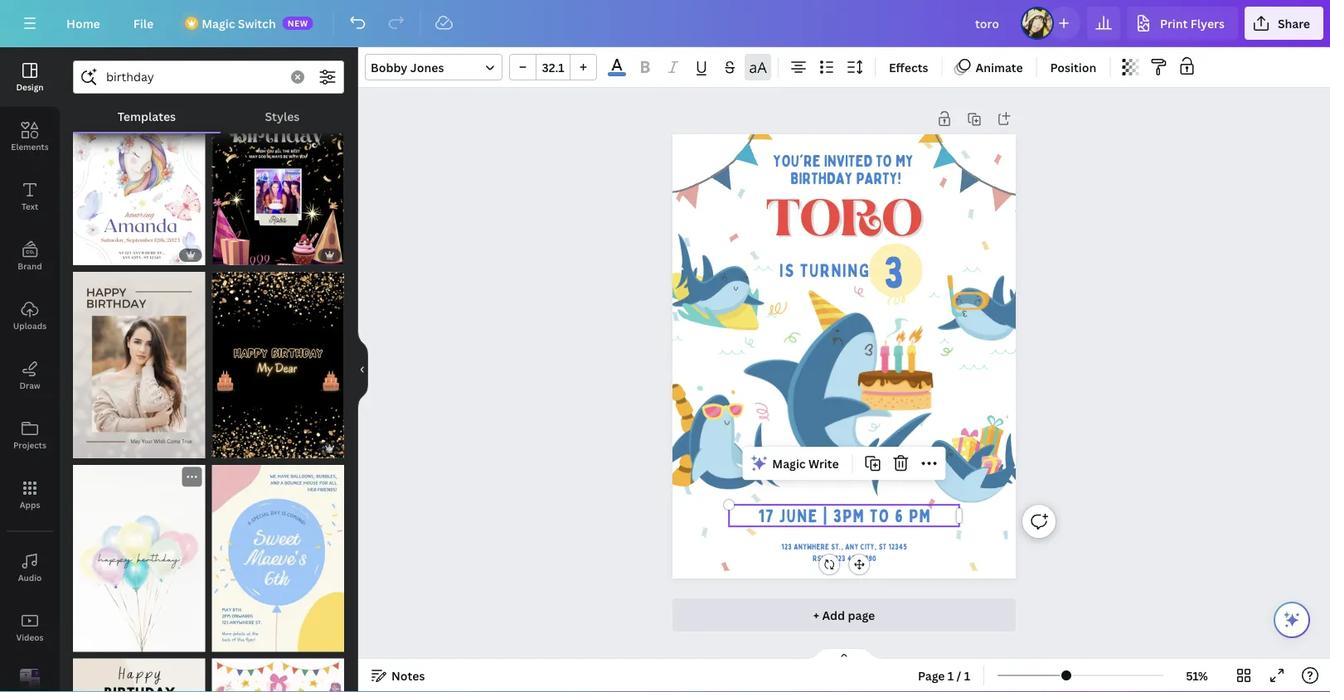 Task type: locate. For each thing, give the bounding box(es) containing it.
uploads button
[[0, 286, 60, 346]]

elements button
[[0, 107, 60, 167]]

1 inside pink blue and yellow playful organic bouncy balloons birthday party flyer group
[[220, 637, 225, 648]]

2
[[242, 637, 247, 648]]

text button
[[0, 167, 60, 226]]

0 vertical spatial magic
[[202, 15, 235, 31]]

magic inside magic write button
[[773, 456, 806, 472]]

1
[[220, 637, 225, 648], [948, 668, 954, 684], [964, 668, 971, 684]]

+ add page button
[[673, 599, 1016, 632]]

invited
[[824, 151, 873, 172]]

12345
[[889, 542, 907, 552]]

simple happy birthday with pastel balloons (flyer) image
[[73, 466, 205, 653]]

birthday
[[791, 168, 853, 189]]

1 vertical spatial magic
[[773, 456, 806, 472]]

audio
[[18, 572, 42, 584]]

bobby jones button
[[365, 54, 503, 80]]

51%
[[1186, 668, 1208, 684]]

page
[[848, 608, 875, 623]]

magic write
[[773, 456, 839, 472]]

animate
[[976, 59, 1023, 75]]

1 vertical spatial to
[[870, 505, 890, 527]]

1 left of at bottom
[[220, 637, 225, 648]]

0 horizontal spatial magic
[[202, 15, 235, 31]]

purple pink blue birthday party invitation flyer group
[[73, 78, 205, 265]]

hide image
[[358, 330, 368, 410]]

templates button
[[73, 100, 220, 132]]

group
[[509, 54, 597, 80]]

to left 6
[[870, 505, 890, 527]]

birthday party!
[[791, 168, 901, 189]]

text
[[21, 201, 38, 212]]

toro
[[766, 197, 923, 248]]

of
[[228, 637, 240, 648]]

page 1 / 1
[[918, 668, 971, 684]]

effects button
[[883, 54, 935, 80]]

is turning
[[780, 260, 870, 282]]

my
[[896, 151, 914, 172]]

pm
[[909, 505, 932, 527]]

magic for magic write
[[773, 456, 806, 472]]

1 horizontal spatial 1
[[948, 668, 954, 684]]

black minimalist happy birthday flyer portrait group
[[212, 78, 344, 265]]

switch
[[238, 15, 276, 31]]

write
[[809, 456, 839, 472]]

add
[[822, 608, 845, 623]]

1 left /
[[948, 668, 954, 684]]

happy birthday my dear flyer image
[[212, 272, 344, 459]]

happy (birthday flyer) group
[[73, 262, 205, 459]]

1 of 2
[[220, 637, 247, 648]]

brand
[[18, 260, 42, 272]]

magic left switch
[[202, 15, 235, 31]]

file button
[[120, 7, 167, 40]]

magic switch
[[202, 15, 276, 31]]

print flyers button
[[1127, 7, 1238, 40]]

/
[[957, 668, 962, 684]]

3pm
[[833, 505, 865, 527]]

design
[[16, 81, 44, 92]]

to left the my
[[876, 151, 892, 172]]

Use 5+ words to describe... search field
[[106, 61, 281, 93]]

city,
[[861, 542, 877, 552]]

1 right /
[[964, 668, 971, 684]]

magic
[[202, 15, 235, 31], [773, 456, 806, 472]]

happy birthday my dear flyer group
[[212, 262, 344, 459]]

print
[[1160, 15, 1188, 31]]

123 anywhere st., any city, st 12345 rsvp +123 456 7890
[[782, 542, 907, 563]]

17 june | 3pm to 6 pm
[[758, 505, 932, 527]]

happy birthday my dear dog. cute cartoon pet birthday card image
[[73, 659, 205, 693]]

position
[[1051, 59, 1097, 75]]

0 horizontal spatial 1
[[220, 637, 225, 648]]

17
[[758, 505, 774, 527]]

styles
[[265, 108, 300, 124]]

magic left write
[[773, 456, 806, 472]]

page
[[918, 668, 945, 684]]

simple happy birthday with pastel balloons (flyer) group
[[73, 456, 205, 653]]

share button
[[1245, 7, 1324, 40]]

apps
[[20, 499, 40, 511]]

magic inside main menu bar
[[202, 15, 235, 31]]

1 horizontal spatial magic
[[773, 456, 806, 472]]

main menu bar
[[0, 0, 1331, 47]]

to
[[876, 151, 892, 172], [870, 505, 890, 527]]

file
[[133, 15, 154, 31]]



Task type: describe. For each thing, give the bounding box(es) containing it.
june
[[779, 505, 819, 527]]

jones
[[410, 59, 444, 75]]

brand button
[[0, 226, 60, 286]]

animate button
[[949, 54, 1030, 80]]

uploads
[[13, 320, 47, 331]]

white pink colorful happy birthday flyer group
[[212, 649, 344, 693]]

is
[[780, 260, 795, 282]]

7890
[[862, 553, 876, 563]]

bobby jones
[[371, 59, 444, 75]]

videos button
[[0, 598, 60, 658]]

projects
[[13, 440, 46, 451]]

happy birthday my dear dog. cute cartoon pet birthday card group
[[73, 649, 205, 693]]

side panel tab list
[[0, 47, 60, 693]]

black minimalist happy birthday flyer portrait image
[[212, 78, 344, 265]]

share
[[1278, 15, 1311, 31]]

2 horizontal spatial 1
[[964, 668, 971, 684]]

audio button
[[0, 538, 60, 598]]

show pages image
[[805, 648, 884, 661]]

draw button
[[0, 346, 60, 406]]

– – number field
[[542, 59, 565, 75]]

white pink colorful happy birthday flyer image
[[212, 659, 344, 693]]

styles button
[[220, 100, 344, 132]]

+123
[[832, 553, 846, 563]]

#3585dd image
[[608, 72, 626, 76]]

#3585dd image
[[608, 72, 626, 76]]

new
[[288, 17, 308, 29]]

magic write button
[[746, 451, 846, 477]]

canva assistant image
[[1282, 611, 1302, 630]]

apps button
[[0, 465, 60, 525]]

51% button
[[1170, 663, 1224, 689]]

you're
[[774, 151, 821, 172]]

home
[[66, 15, 100, 31]]

design button
[[0, 47, 60, 107]]

you're invited to my
[[774, 151, 914, 172]]

elements
[[11, 141, 49, 152]]

party!
[[856, 168, 901, 189]]

effects
[[889, 59, 929, 75]]

magic for magic switch
[[202, 15, 235, 31]]

3
[[884, 245, 907, 298]]

notes button
[[365, 663, 432, 689]]

any
[[845, 542, 859, 552]]

notes
[[392, 668, 425, 684]]

print flyers
[[1160, 15, 1225, 31]]

bobby
[[371, 59, 408, 75]]

st
[[879, 542, 887, 552]]

+
[[814, 608, 820, 623]]

flyers
[[1191, 15, 1225, 31]]

draw
[[19, 380, 40, 391]]

456
[[848, 553, 860, 563]]

st.,
[[831, 542, 844, 552]]

+ add page
[[814, 608, 875, 623]]

anywhere
[[794, 542, 830, 552]]

pink blue and yellow playful organic bouncy balloons birthday party flyer group
[[212, 456, 344, 653]]

projects button
[[0, 406, 60, 465]]

happy (birthday flyer) image
[[73, 272, 205, 459]]

|
[[823, 505, 828, 527]]

home link
[[53, 7, 113, 40]]

videos
[[16, 632, 44, 643]]

0 vertical spatial to
[[876, 151, 892, 172]]

rsvp
[[813, 553, 830, 563]]

Design title text field
[[962, 7, 1014, 40]]

6
[[895, 505, 904, 527]]

123
[[782, 542, 792, 552]]

templates
[[117, 108, 176, 124]]

turning
[[800, 260, 870, 282]]

position button
[[1044, 54, 1103, 80]]

purple pink blue birthday party invitation flyer image
[[73, 78, 205, 265]]



Task type: vqa. For each thing, say whether or not it's contained in the screenshot.
BLACK MINIMALIST HAPPY BIRTHDAY FLYER PORTRAIT "image"
yes



